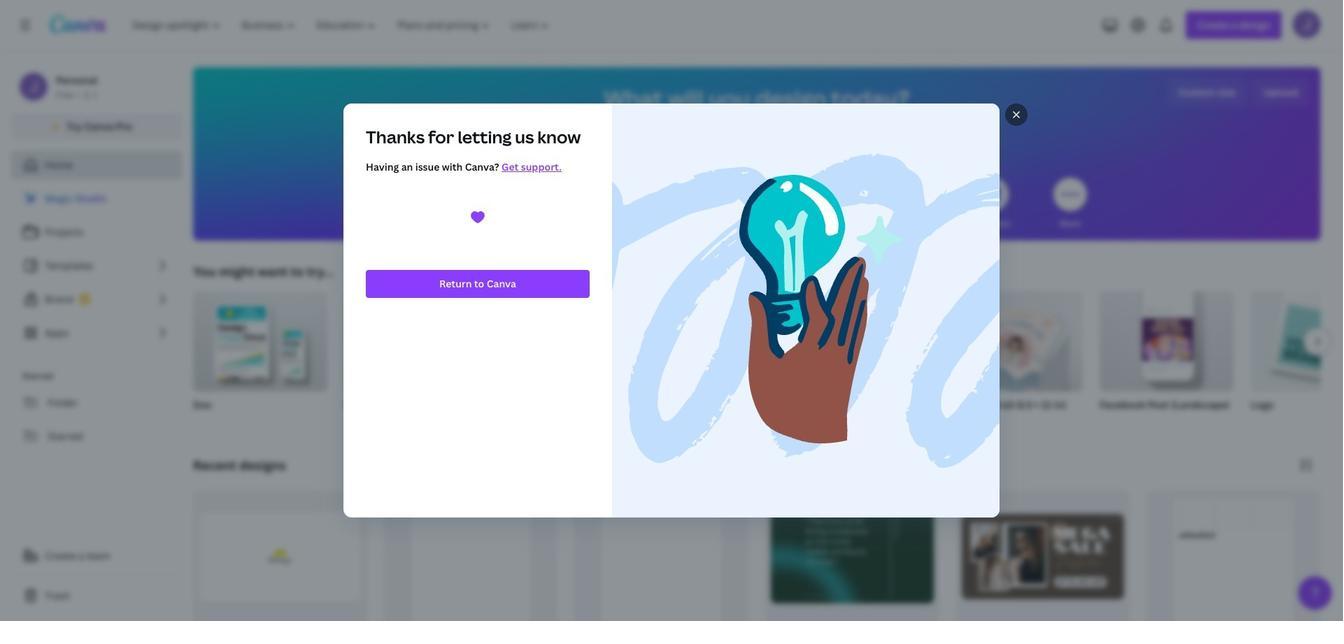 Task type: locate. For each thing, give the bounding box(es) containing it.
8 group from the left
[[1251, 291, 1344, 430]]

top level navigation element
[[123, 11, 562, 39]]

list
[[11, 185, 182, 347]]

group
[[193, 291, 328, 430], [344, 291, 479, 430], [495, 291, 630, 430], [647, 291, 781, 430], [798, 291, 932, 430], [949, 291, 1083, 430], [1100, 291, 1234, 430], [1251, 291, 1344, 430]]

None search field
[[547, 130, 967, 158]]

6 group from the left
[[949, 291, 1083, 430]]

1 group from the left
[[193, 291, 328, 430]]

3 group from the left
[[495, 291, 630, 430]]



Task type: vqa. For each thing, say whether or not it's contained in the screenshot.
month corresponding to Magic Media - Text to Image
no



Task type: describe. For each thing, give the bounding box(es) containing it.
7 group from the left
[[1100, 291, 1234, 430]]

2 group from the left
[[344, 291, 479, 430]]

4 group from the left
[[647, 291, 781, 430]]

5 group from the left
[[798, 291, 932, 430]]



